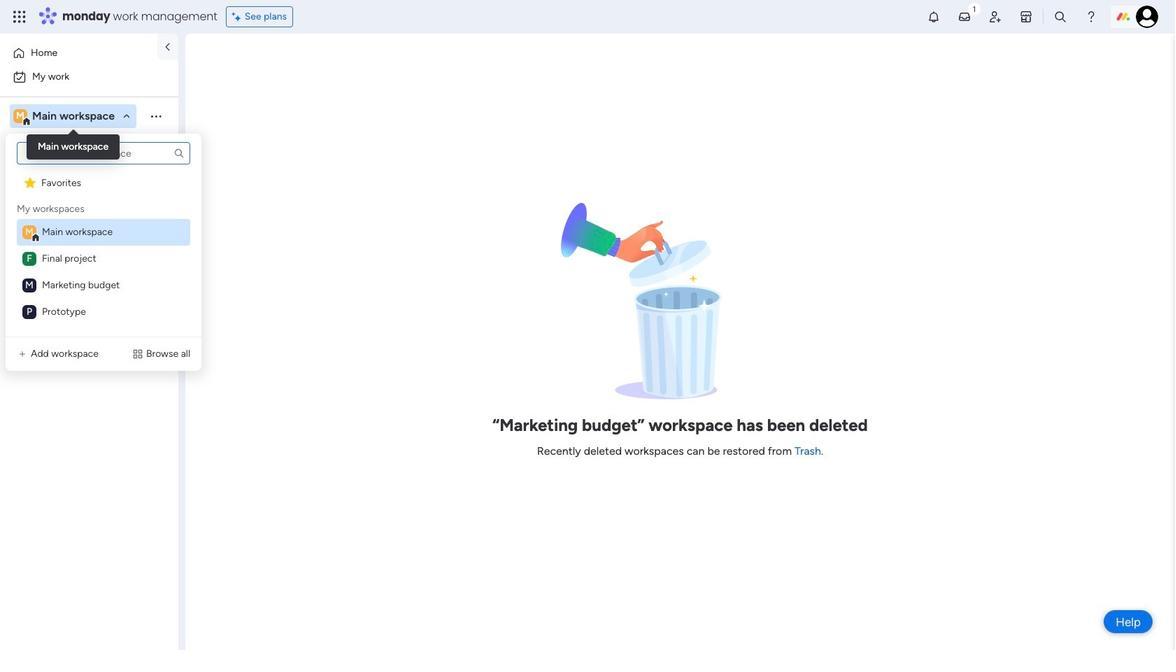 Task type: vqa. For each thing, say whether or not it's contained in the screenshot.
field
no



Task type: describe. For each thing, give the bounding box(es) containing it.
1 image
[[969, 1, 981, 16]]

final project element
[[17, 246, 190, 272]]

kendall parks image
[[1136, 6, 1159, 28]]

marketing budget element
[[17, 272, 190, 299]]

Search in workspace field
[[29, 138, 117, 154]]

invite members image
[[989, 10, 1003, 24]]

private board image
[[15, 195, 28, 209]]

help image
[[1085, 10, 1099, 24]]

1 vertical spatial option
[[8, 66, 170, 88]]

workspace options image
[[149, 109, 163, 123]]

workspace image for prototype element at the left
[[22, 305, 36, 319]]

workspace image for final project element at the top left of the page
[[22, 252, 36, 266]]

workspace image for marketing budget element at top left
[[22, 279, 36, 293]]

my workspaces row
[[17, 197, 85, 216]]

2 service icon image from the left
[[132, 349, 143, 360]]

favorites element
[[17, 170, 190, 197]]

update feed image
[[958, 10, 972, 24]]

workspace selection element
[[13, 108, 117, 126]]



Task type: locate. For each thing, give the bounding box(es) containing it.
workspace image
[[22, 279, 36, 293], [22, 305, 36, 319]]

1 workspace image from the top
[[22, 279, 36, 293]]

see plans image
[[232, 9, 245, 24]]

1 vertical spatial workspace image
[[22, 225, 36, 239]]

v2 star 2 image
[[24, 176, 36, 189]]

prototype element
[[17, 299, 190, 325]]

None search field
[[17, 142, 190, 164]]

1 service icon image from the left
[[17, 349, 28, 360]]

search everything image
[[1054, 10, 1068, 24]]

search image
[[174, 148, 185, 159]]

public dashboard image
[[15, 243, 28, 256]]

0 vertical spatial workspace image
[[13, 108, 27, 124]]

list box
[[14, 142, 193, 325], [0, 163, 178, 450]]

workspace image inside final project element
[[22, 252, 36, 266]]

2 workspace image from the top
[[22, 305, 36, 319]]

option
[[8, 42, 149, 64], [8, 66, 170, 88], [0, 166, 178, 168]]

0 horizontal spatial service icon image
[[17, 349, 28, 360]]

public board image
[[15, 219, 28, 232]]

workspace image down public board icon
[[22, 252, 36, 266]]

workspace image up the v2 star 2 icon
[[13, 108, 27, 124]]

2 vertical spatial workspace image
[[22, 252, 36, 266]]

1 vertical spatial workspace image
[[22, 305, 36, 319]]

1 horizontal spatial service icon image
[[132, 349, 143, 360]]

workspace image inside marketing budget element
[[22, 279, 36, 293]]

Search for content search field
[[17, 142, 190, 164]]

monday marketplace image
[[1020, 10, 1034, 24]]

workspace image for main workspace element
[[22, 225, 36, 239]]

select product image
[[13, 10, 27, 24]]

service icon image
[[17, 349, 28, 360], [132, 349, 143, 360]]

workspace image inside prototype element
[[22, 305, 36, 319]]

main workspace element
[[17, 219, 190, 246]]

workspace image up public dashboard icon on the left top of the page
[[22, 225, 36, 239]]

notifications image
[[927, 10, 941, 24]]

workspace image
[[13, 108, 27, 124], [22, 225, 36, 239], [22, 252, 36, 266]]

workspace image for workspace selection element
[[13, 108, 27, 124]]

0 vertical spatial workspace image
[[22, 279, 36, 293]]

tree grid
[[17, 170, 190, 325]]

0 vertical spatial option
[[8, 42, 149, 64]]

2 vertical spatial option
[[0, 166, 178, 168]]



